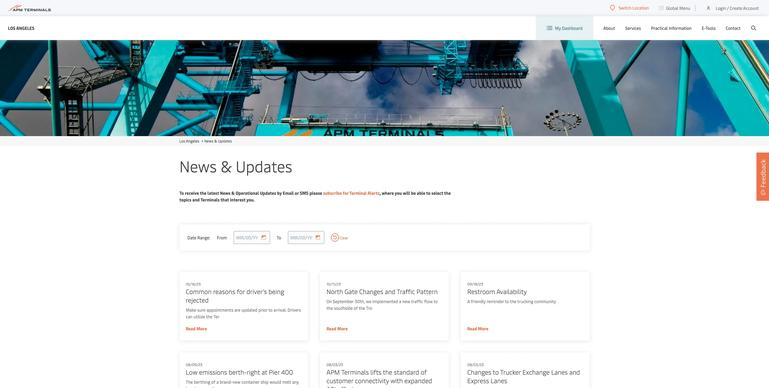 Task type: describe. For each thing, give the bounding box(es) containing it.
traffic
[[411, 299, 423, 305]]

rejected
[[186, 296, 209, 305]]

to inside 09/18/23 restroom availability a friendly reminder to the trucking community
[[505, 299, 509, 305]]

connectivity
[[355, 377, 389, 386]]

my dashboard button
[[547, 16, 583, 40]]

community
[[535, 299, 557, 305]]

common
[[186, 288, 212, 296]]

right
[[247, 368, 260, 377]]

reminder
[[487, 299, 504, 305]]

2 vertical spatial updates
[[260, 190, 276, 196]]

lifts
[[371, 368, 382, 377]]

north
[[327, 288, 343, 296]]

with
[[391, 377, 403, 386]]

,
[[380, 190, 381, 196]]

and inside 08/03/23 changes to trucker exchange lanes and express lanes
[[570, 368, 581, 377]]

400
[[281, 368, 293, 377]]

read for restroom availability
[[468, 326, 477, 332]]

0 vertical spatial updates
[[218, 139, 232, 144]]

08/03/23 for changes
[[468, 363, 484, 368]]

contact
[[726, 25, 741, 31]]

e-tools
[[702, 25, 716, 31]]

10/11/23
[[327, 282, 341, 287]]

the inside 10/16/23 common reasons for driver's being rejected make sure appointments are updated prior to arrival. drivers can utilize the ter
[[206, 314, 213, 320]]

1 horizontal spatial for
[[343, 190, 349, 196]]

switch location
[[619, 5, 649, 11]]

09/18/23
[[468, 282, 484, 287]]

emissions
[[199, 368, 227, 377]]

los angeles
[[8, 25, 34, 31]]

more for restroom
[[478, 326, 489, 332]]

a inside 08/09/23 low emissions berth-right at pier 400 the berthing of a brand-new container ship would melt any heart, as was the case
[[217, 380, 219, 386]]

los for los angeles
[[8, 25, 15, 31]]

berthing
[[194, 380, 210, 386]]

contact button
[[726, 16, 741, 40]]

clear
[[339, 236, 349, 241]]

new for right
[[233, 380, 241, 386]]

2 vertical spatial &
[[232, 190, 235, 196]]

of inside the 08/03/23 apm terminals lifts the standard of customer connectivity with expanded api offering
[[421, 368, 427, 377]]

was
[[203, 386, 211, 389]]

from
[[217, 235, 227, 241]]

1 vertical spatial updates
[[236, 156, 293, 177]]

standard
[[394, 368, 419, 377]]

driver's
[[247, 288, 267, 296]]

menu
[[680, 5, 691, 11]]

please
[[310, 190, 322, 196]]

feedback
[[759, 160, 768, 188]]

1 vertical spatial &
[[221, 156, 232, 177]]

implemented
[[373, 299, 398, 305]]

login / create account link
[[706, 0, 760, 16]]

are
[[235, 307, 241, 313]]

gate
[[345, 288, 358, 296]]

angeles for los angeles > news & updates
[[186, 139, 199, 144]]

read more for common reasons for driver's being rejected
[[186, 326, 207, 332]]

1 vertical spatial los angeles link
[[180, 139, 199, 144]]

trucking
[[518, 299, 534, 305]]

flow
[[424, 299, 433, 305]]

article listing 2 image
[[0, 40, 770, 136]]

news & updates
[[180, 156, 293, 177]]

information
[[669, 25, 692, 31]]

the
[[186, 380, 193, 386]]

ter
[[214, 314, 220, 320]]

date
[[188, 235, 196, 241]]

subscribe for terminal alerts link
[[323, 190, 380, 196]]

of inside 08/09/23 low emissions berth-right at pier 400 the berthing of a brand-new container ship would melt any heart, as was the case
[[211, 380, 216, 386]]

terminals inside the 08/03/23 apm terminals lifts the standard of customer connectivity with expanded api offering
[[342, 368, 369, 377]]

restroom
[[468, 288, 495, 296]]

about button
[[604, 16, 616, 40]]

alerts
[[368, 190, 380, 196]]

my dashboard
[[555, 25, 583, 31]]

operational
[[236, 190, 259, 196]]

that
[[221, 197, 229, 203]]

reasons
[[213, 288, 235, 296]]

apm
[[327, 368, 340, 377]]

customer
[[327, 377, 354, 386]]

to inside , where you will be able to select the topics and terminals that interest you.
[[426, 190, 431, 196]]

the left latest
[[200, 190, 207, 196]]

topics
[[180, 197, 192, 203]]

drivers
[[288, 307, 301, 313]]

container
[[242, 380, 260, 386]]

where
[[382, 190, 394, 196]]

trucker
[[501, 368, 521, 377]]

able
[[417, 190, 426, 196]]

be
[[411, 190, 416, 196]]

tro
[[366, 306, 373, 311]]

any
[[292, 380, 299, 386]]

sure
[[197, 307, 206, 313]]

prior
[[259, 307, 268, 313]]

10/11/23 north gate changes and traffic pattern on september 30th, we implemented a new traffic flow to the southside of the tro
[[327, 282, 438, 311]]

as
[[198, 386, 202, 389]]

latest
[[208, 190, 219, 196]]

of inside 10/11/23 north gate changes and traffic pattern on september 30th, we implemented a new traffic flow to the southside of the tro
[[354, 306, 358, 311]]

about
[[604, 25, 616, 31]]

to for to
[[277, 235, 281, 241]]

switch
[[619, 5, 632, 11]]

or
[[295, 190, 299, 196]]

would
[[270, 380, 281, 386]]

services button
[[626, 16, 641, 40]]

interest
[[230, 197, 246, 203]]

los angeles > news & updates
[[180, 139, 232, 144]]

location
[[633, 5, 649, 11]]

low
[[186, 368, 198, 377]]

read for north gate changes and traffic pattern
[[327, 326, 337, 332]]

>
[[202, 139, 204, 144]]

the inside the 08/03/23 apm terminals lifts the standard of customer connectivity with expanded api offering
[[383, 368, 393, 377]]

switch location button
[[611, 5, 649, 11]]

heart,
[[186, 386, 197, 389]]

date range:
[[188, 235, 210, 241]]

/
[[728, 5, 729, 11]]



Task type: vqa. For each thing, say whether or not it's contained in the screenshot.
the left for
yes



Task type: locate. For each thing, give the bounding box(es) containing it.
the inside 08/09/23 low emissions berth-right at pier 400 the berthing of a brand-new container ship would melt any heart, as was the case
[[212, 386, 218, 389]]

2 vertical spatial news
[[220, 190, 231, 196]]

read for common reasons for driver's being rejected
[[186, 326, 196, 332]]

2 horizontal spatial more
[[478, 326, 489, 332]]

0 vertical spatial for
[[343, 190, 349, 196]]

2 horizontal spatial read
[[468, 326, 477, 332]]

1 read more from the left
[[186, 326, 207, 332]]

angeles
[[16, 25, 34, 31], [186, 139, 199, 144]]

at
[[262, 368, 267, 377]]

account
[[744, 5, 760, 11]]

0 horizontal spatial los angeles link
[[8, 25, 34, 31]]

melt
[[283, 380, 291, 386]]

new down berth-
[[233, 380, 241, 386]]

08/09/23
[[186, 363, 203, 368]]

angeles inside los angeles link
[[16, 25, 34, 31]]

08/03/23
[[327, 363, 343, 368], [468, 363, 484, 368]]

0 horizontal spatial terminals
[[201, 197, 220, 203]]

3 read from the left
[[468, 326, 477, 332]]

offering
[[338, 386, 361, 389]]

a inside 10/11/23 north gate changes and traffic pattern on september 30th, we implemented a new traffic flow to the southside of the tro
[[399, 299, 402, 305]]

you
[[395, 190, 402, 196]]

0 vertical spatial los
[[8, 25, 15, 31]]

1 horizontal spatial los
[[180, 139, 185, 144]]

terminal
[[350, 190, 367, 196]]

and inside , where you will be able to select the topics and terminals that interest you.
[[192, 197, 200, 203]]

0 horizontal spatial angeles
[[16, 25, 34, 31]]

new inside 10/11/23 north gate changes and traffic pattern on september 30th, we implemented a new traffic flow to the southside of the tro
[[403, 299, 411, 305]]

practical
[[652, 25, 668, 31]]

30th,
[[355, 299, 365, 305]]

los
[[8, 25, 15, 31], [180, 139, 185, 144]]

the left the ter
[[206, 314, 213, 320]]

news down >
[[180, 156, 217, 177]]

the
[[200, 190, 207, 196], [444, 190, 451, 196], [510, 299, 517, 305], [327, 306, 333, 311], [359, 306, 365, 311], [206, 314, 213, 320], [383, 368, 393, 377], [212, 386, 218, 389]]

1 more from the left
[[197, 326, 207, 332]]

for
[[343, 190, 349, 196], [237, 288, 245, 296]]

08/09/23 low emissions berth-right at pier 400 the berthing of a brand-new container ship would melt any heart, as was the case
[[186, 363, 299, 389]]

login
[[716, 5, 727, 11]]

09/18/23 restroom availability a friendly reminder to the trucking community
[[468, 282, 557, 305]]

0 horizontal spatial 08/03/23
[[327, 363, 343, 368]]

appointments
[[207, 307, 234, 313]]

0 vertical spatial terminals
[[201, 197, 220, 203]]

to down availability
[[505, 299, 509, 305]]

of down "30th," in the left bottom of the page
[[354, 306, 358, 311]]

1 horizontal spatial los angeles link
[[180, 139, 199, 144]]

practical information
[[652, 25, 692, 31]]

api
[[327, 386, 336, 389]]

1 vertical spatial a
[[217, 380, 219, 386]]

0 horizontal spatial and
[[192, 197, 200, 203]]

1 horizontal spatial terminals
[[342, 368, 369, 377]]

0 horizontal spatial a
[[217, 380, 219, 386]]

0 vertical spatial of
[[354, 306, 358, 311]]

terminals down latest
[[201, 197, 220, 203]]

for left terminal
[[343, 190, 349, 196]]

0 horizontal spatial los
[[8, 25, 15, 31]]

1 horizontal spatial new
[[403, 299, 411, 305]]

by
[[277, 190, 282, 196]]

0 vertical spatial to
[[180, 190, 184, 196]]

1 horizontal spatial to
[[277, 235, 281, 241]]

1 horizontal spatial a
[[399, 299, 402, 305]]

sms
[[300, 190, 309, 196]]

my
[[555, 25, 561, 31]]

of right the standard in the right bottom of the page
[[421, 368, 427, 377]]

pattern
[[417, 288, 438, 296]]

0 horizontal spatial new
[[233, 380, 241, 386]]

global
[[667, 5, 679, 11]]

0 horizontal spatial lanes
[[491, 377, 508, 386]]

0 horizontal spatial for
[[237, 288, 245, 296]]

the down availability
[[510, 299, 517, 305]]

terminals inside , where you will be able to select the topics and terminals that interest you.
[[201, 197, 220, 203]]

1 read from the left
[[186, 326, 196, 332]]

3 read more from the left
[[468, 326, 489, 332]]

angeles for los angeles
[[16, 25, 34, 31]]

2 08/03/23 from the left
[[468, 363, 484, 368]]

new for and
[[403, 299, 411, 305]]

to for to receive the latest news & operational updates by email or sms please subscribe for terminal alerts
[[180, 190, 184, 196]]

the right the lifts
[[383, 368, 393, 377]]

1 horizontal spatial more
[[338, 326, 348, 332]]

2 vertical spatial of
[[211, 380, 216, 386]]

utilize
[[194, 314, 205, 320]]

friendly
[[471, 299, 486, 305]]

0 vertical spatial news
[[205, 139, 214, 144]]

express
[[468, 377, 489, 386]]

0 horizontal spatial more
[[197, 326, 207, 332]]

los for los angeles > news & updates
[[180, 139, 185, 144]]

08/03/23 changes to trucker exchange lanes and express lanes
[[468, 363, 581, 386]]

pier
[[269, 368, 280, 377]]

to
[[426, 190, 431, 196], [434, 299, 438, 305], [505, 299, 509, 305], [269, 307, 273, 313], [493, 368, 499, 377]]

2 horizontal spatial and
[[570, 368, 581, 377]]

changes
[[360, 288, 384, 296], [468, 368, 492, 377]]

a left brand-
[[217, 380, 219, 386]]

2 read more from the left
[[327, 326, 348, 332]]

10/16/23 common reasons for driver's being rejected make sure appointments are updated prior to arrival. drivers can utilize the ter
[[186, 282, 301, 320]]

0 horizontal spatial read
[[186, 326, 196, 332]]

to inside 10/11/23 north gate changes and traffic pattern on september 30th, we implemented a new traffic flow to the southside of the tro
[[434, 299, 438, 305]]

to left trucker
[[493, 368, 499, 377]]

0 vertical spatial a
[[399, 299, 402, 305]]

more for north
[[338, 326, 348, 332]]

0 horizontal spatial changes
[[360, 288, 384, 296]]

2 horizontal spatial of
[[421, 368, 427, 377]]

for inside 10/16/23 common reasons for driver's being rejected make sure appointments are updated prior to arrival. drivers can utilize the ter
[[237, 288, 245, 296]]

and
[[192, 197, 200, 203], [385, 288, 396, 296], [570, 368, 581, 377]]

0 vertical spatial &
[[215, 139, 217, 144]]

to inside 10/16/23 common reasons for driver's being rejected make sure appointments are updated prior to arrival. drivers can utilize the ter
[[269, 307, 273, 313]]

lanes
[[552, 368, 568, 377], [491, 377, 508, 386]]

1 vertical spatial for
[[237, 288, 245, 296]]

1 horizontal spatial lanes
[[552, 368, 568, 377]]

1 horizontal spatial read more
[[327, 326, 348, 332]]

08/03/23 up express
[[468, 363, 484, 368]]

0 vertical spatial los angeles link
[[8, 25, 34, 31]]

terminals up the offering at left
[[342, 368, 369, 377]]

traffic
[[397, 288, 415, 296]]

0 horizontal spatial of
[[211, 380, 216, 386]]

To text field
[[288, 232, 324, 244]]

1 vertical spatial los
[[180, 139, 185, 144]]

1 vertical spatial and
[[385, 288, 396, 296]]

global menu button
[[655, 0, 696, 16]]

1 08/03/23 from the left
[[327, 363, 343, 368]]

0 horizontal spatial read more
[[186, 326, 207, 332]]

, where you will be able to select the topics and terminals that interest you.
[[180, 190, 451, 203]]

on
[[327, 299, 332, 305]]

login / create account
[[716, 5, 760, 11]]

changes inside 08/03/23 changes to trucker exchange lanes and express lanes
[[468, 368, 492, 377]]

new inside 08/09/23 low emissions berth-right at pier 400 the berthing of a brand-new container ship would melt any heart, as was the case
[[233, 380, 241, 386]]

news right >
[[205, 139, 214, 144]]

will
[[403, 190, 410, 196]]

&
[[215, 139, 217, 144], [221, 156, 232, 177], [232, 190, 235, 196]]

los angeles link
[[8, 25, 34, 31], [180, 139, 199, 144]]

for left driver's
[[237, 288, 245, 296]]

1 horizontal spatial and
[[385, 288, 396, 296]]

1 horizontal spatial angeles
[[186, 139, 199, 144]]

2 vertical spatial and
[[570, 368, 581, 377]]

1 vertical spatial news
[[180, 156, 217, 177]]

brand-
[[220, 380, 233, 386]]

1 horizontal spatial of
[[354, 306, 358, 311]]

2 more from the left
[[338, 326, 348, 332]]

global menu
[[667, 5, 691, 11]]

southside
[[334, 306, 353, 311]]

1 vertical spatial changes
[[468, 368, 492, 377]]

e-tools button
[[702, 16, 716, 40]]

news up that
[[220, 190, 231, 196]]

read more for north gate changes and traffic pattern
[[327, 326, 348, 332]]

2 horizontal spatial read more
[[468, 326, 489, 332]]

to right able
[[426, 190, 431, 196]]

0 vertical spatial and
[[192, 197, 200, 203]]

the down on
[[327, 306, 333, 311]]

the inside 09/18/23 restroom availability a friendly reminder to the trucking community
[[510, 299, 517, 305]]

0 horizontal spatial to
[[180, 190, 184, 196]]

10/16/23
[[186, 282, 201, 287]]

read more for restroom availability
[[468, 326, 489, 332]]

a down traffic
[[399, 299, 402, 305]]

1 vertical spatial terminals
[[342, 368, 369, 377]]

ship
[[261, 380, 269, 386]]

1 horizontal spatial changes
[[468, 368, 492, 377]]

changes inside 10/11/23 north gate changes and traffic pattern on september 30th, we implemented a new traffic flow to the southside of the tro
[[360, 288, 384, 296]]

to right flow
[[434, 299, 438, 305]]

08/03/23 up apm
[[327, 363, 343, 368]]

services
[[626, 25, 641, 31]]

08/03/23 for apm
[[327, 363, 343, 368]]

we
[[366, 299, 372, 305]]

new down traffic
[[403, 299, 411, 305]]

make
[[186, 307, 196, 313]]

1 vertical spatial new
[[233, 380, 241, 386]]

updated
[[242, 307, 258, 313]]

0 vertical spatial new
[[403, 299, 411, 305]]

0 vertical spatial changes
[[360, 288, 384, 296]]

of
[[354, 306, 358, 311], [421, 368, 427, 377], [211, 380, 216, 386]]

08/03/23 inside the 08/03/23 apm terminals lifts the standard of customer connectivity with expanded api offering
[[327, 363, 343, 368]]

0 vertical spatial angeles
[[16, 25, 34, 31]]

1 horizontal spatial 08/03/23
[[468, 363, 484, 368]]

practical information button
[[652, 16, 692, 40]]

1 vertical spatial to
[[277, 235, 281, 241]]

to right prior
[[269, 307, 273, 313]]

lanes right exchange
[[552, 368, 568, 377]]

2 read from the left
[[327, 326, 337, 332]]

lanes right express
[[491, 377, 508, 386]]

to inside 08/03/23 changes to trucker exchange lanes and express lanes
[[493, 368, 499, 377]]

3 more from the left
[[478, 326, 489, 332]]

berth-
[[229, 368, 247, 377]]

to receive the latest news & operational updates by email or sms please subscribe for terminal alerts
[[180, 190, 380, 196]]

08/03/23 inside 08/03/23 changes to trucker exchange lanes and express lanes
[[468, 363, 484, 368]]

more for common
[[197, 326, 207, 332]]

the right was at bottom left
[[212, 386, 218, 389]]

1 horizontal spatial read
[[327, 326, 337, 332]]

From text field
[[234, 232, 270, 244]]

the right select
[[444, 190, 451, 196]]

the down "30th," in the left bottom of the page
[[359, 306, 365, 311]]

a
[[468, 299, 470, 305]]

september
[[333, 299, 354, 305]]

feedback button
[[757, 153, 770, 201]]

expanded
[[405, 377, 432, 386]]

the inside , where you will be able to select the topics and terminals that interest you.
[[444, 190, 451, 196]]

availability
[[497, 288, 527, 296]]

and inside 10/11/23 north gate changes and traffic pattern on september 30th, we implemented a new traffic flow to the southside of the tro
[[385, 288, 396, 296]]

clear button
[[331, 234, 349, 242]]

email
[[283, 190, 294, 196]]

1 vertical spatial angeles
[[186, 139, 199, 144]]

1 vertical spatial of
[[421, 368, 427, 377]]

of down emissions
[[211, 380, 216, 386]]



